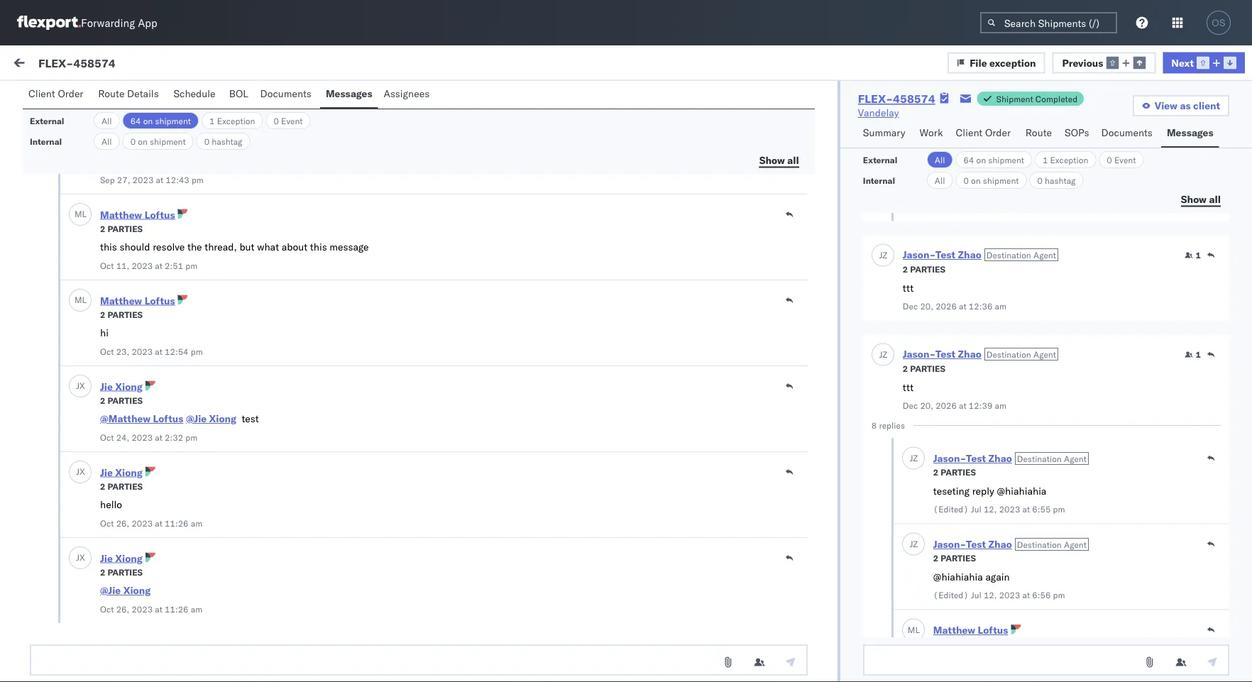Task type: locate. For each thing, give the bounding box(es) containing it.
this right the about
[[310, 241, 327, 253]]

jason-test zhao destination agent up the reply
[[934, 452, 1087, 465]]

7 flex- 458574 from the top
[[976, 549, 1043, 561]]

client right work button at the top of the page
[[956, 126, 983, 139]]

jie xiong button for @matthew
[[100, 380, 143, 393]]

route down shipment completed
[[1026, 126, 1053, 139]]

related work item/shipment
[[977, 123, 1087, 134]]

3 flex- 458574 from the top
[[976, 293, 1043, 305]]

0 horizontal spatial 64 on shipment
[[130, 115, 191, 126]]

jie up '@matthew'
[[100, 380, 113, 393]]

matthew loftus
[[100, 123, 175, 135], [100, 208, 175, 221], [100, 294, 175, 307], [934, 624, 1009, 637]]

work right import
[[138, 58, 161, 71]]

0 vertical spatial jie xiong button
[[100, 380, 143, 393]]

1 jie xiong from the top
[[100, 380, 143, 393]]

test inside test sep 27, 2023 at 12:43 pm
[[100, 155, 117, 167]]

exception down "bol" button
[[217, 115, 255, 126]]

0 on shipment for the show all button to the right
[[964, 175, 1019, 186]]

1 button for ttt dec 20, 2026 at 12:39 am
[[1185, 349, 1202, 360]]

agent for @hiahiahia again (edited)  jul 12, 2023 at 6:56 pm
[[1064, 539, 1087, 550]]

2 11:26 from the top
[[165, 604, 189, 615]]

1 vertical spatial work
[[920, 126, 943, 139]]

1 horizontal spatial messages button
[[1162, 120, 1220, 148]]

1 this from the left
[[100, 241, 117, 253]]

6 jason-test zhao from the top
[[69, 473, 144, 486]]

matthew
[[100, 123, 142, 135], [100, 208, 142, 221], [100, 294, 142, 307], [934, 624, 976, 637]]

1 vertical spatial 1 exception
[[1043, 154, 1089, 165]]

1 horizontal spatial all
[[1210, 193, 1222, 205]]

1 horizontal spatial exception
[[1051, 154, 1089, 165]]

work
[[41, 55, 77, 74], [1008, 123, 1027, 134]]

0 vertical spatial show all button
[[751, 150, 808, 171]]

64 on shipment down (edited)  jul 12, 2023 at 6:56 pm
[[130, 115, 191, 126]]

1 vertical spatial exception
[[1051, 154, 1089, 165]]

1 vertical spatial @jie
[[100, 584, 121, 597]]

1 vertical spatial (edited)
[[934, 504, 969, 515]]

parties up ttt dec 20, 2026 at 12:36 am
[[911, 264, 946, 275]]

loftus down (edited)  jul 12, 2023 at 6:56 pm
[[145, 123, 175, 135]]

None text field
[[864, 645, 1230, 676]]

jason-test zhao button up ttt dec 20, 2026 at 12:36 am
[[903, 249, 982, 261]]

(0) inside button
[[133, 90, 151, 103]]

0 on shipment up test sep 27, 2023 at 12:43 pm
[[130, 136, 186, 147]]

2 parties for @hiahiahia again (edited)  jul 12, 2023 at 6:56 pm
[[934, 553, 976, 564]]

27,
[[117, 174, 130, 185]]

0 vertical spatial message
[[172, 58, 214, 71]]

message for (0)
[[172, 58, 214, 71]]

1 jie from the top
[[100, 380, 113, 393]]

2 parties for hello oct 26, 2023 at 11:26 am
[[100, 481, 143, 492]]

1 vertical spatial 2026,
[[465, 357, 493, 369]]

jason-test zhao destination agent for @hiahiahia again (edited)  jul 12, 2023 at 6:56 pm
[[934, 538, 1087, 551]]

12, inside teseting reply @hiahiahia (edited)  jul 12, 2023 at 6:55 pm
[[984, 504, 997, 515]]

external for the show all button to the right
[[864, 154, 898, 165]]

destination for teseting reply @hiahiahia (edited)  jul 12, 2023 at 6:55 pm
[[1018, 453, 1062, 464]]

1 1 button from the top
[[1185, 250, 1202, 261]]

(0) inside button
[[63, 90, 81, 103]]

2 vertical spatial external
[[864, 154, 898, 165]]

message (0)
[[172, 58, 233, 71]]

client order
[[28, 87, 83, 100], [956, 126, 1011, 139]]

route button
[[1020, 120, 1060, 148]]

2 parties
[[100, 137, 143, 148], [100, 223, 143, 234], [903, 264, 946, 275], [100, 309, 143, 320], [903, 364, 946, 374], [100, 395, 143, 406], [934, 467, 976, 478], [100, 481, 143, 492], [934, 553, 976, 564], [100, 567, 143, 578]]

9 jason-test zhao from the top
[[69, 665, 144, 678]]

agent for teseting reply @hiahiahia (edited)  jul 12, 2023 at 6:55 pm
[[1064, 453, 1087, 464]]

xiong for @jie
[[115, 552, 143, 565]]

0 vertical spatial -
[[701, 165, 708, 178]]

0 horizontal spatial route
[[98, 87, 125, 100]]

documents button
[[255, 81, 320, 109], [1096, 120, 1162, 148]]

1 resize handle column header from the left
[[403, 119, 420, 682]]

completed
[[1036, 93, 1078, 104]]

message list button
[[159, 84, 232, 112]]

2 parties button up '@matthew'
[[100, 394, 143, 406]]

2 oct from the top
[[100, 346, 114, 357]]

64 on shipment for the show all button to the right
[[964, 154, 1025, 165]]

z for ttt dec 20, 2026 at 12:39 am
[[883, 349, 888, 360]]

0 horizontal spatial show all
[[760, 154, 800, 166]]

3 jie xiong button from the top
[[100, 552, 143, 565]]

forwarding app
[[81, 16, 157, 29]]

external down external (0) button
[[30, 115, 64, 126]]

exception
[[990, 56, 1037, 69]]

ttt
[[43, 178, 54, 191], [903, 282, 914, 294], [903, 381, 914, 393]]

flex-458574
[[38, 56, 116, 70], [859, 92, 936, 106]]

oct left 24, at the left
[[100, 432, 114, 443]]

4 oct from the top
[[100, 518, 114, 529]]

1 horizontal spatial work
[[1008, 123, 1027, 134]]

2 up @hiahiahia again (edited)  jul 12, 2023 at 6:56 pm
[[934, 553, 939, 564]]

previous
[[1063, 56, 1104, 69]]

j
[[880, 250, 883, 260], [880, 349, 883, 360], [76, 381, 80, 391], [910, 453, 913, 463], [76, 467, 80, 477], [910, 539, 913, 549], [76, 553, 80, 563], [48, 667, 51, 676]]

2 parties button for hi oct 23, 2023 at 12:54 pm
[[100, 308, 143, 320]]

parties up @hiahiahia again (edited)  jul 12, 2023 at 6:56 pm
[[941, 553, 976, 564]]

am for ttt dec 20, 2026 at 12:36 am
[[995, 301, 1007, 312]]

2 parties button up @hiahiahia again (edited)  jul 12, 2023 at 6:56 pm
[[934, 552, 976, 564]]

ttt inside ttt dec 20, 2026 at 12:36 am
[[903, 282, 914, 294]]

parties for test sep 27, 2023 at 12:43 pm
[[108, 137, 143, 148]]

j for @hiahiahia again (edited)  jul 12, 2023 at 6:56 pm
[[910, 539, 913, 549]]

test msg
[[43, 306, 81, 319]]

os button
[[1203, 6, 1236, 39]]

am for ttt dec 20, 2026 at 12:39 am
[[995, 401, 1007, 411]]

4 jason-test zhao from the top
[[69, 346, 144, 358]]

jie for @matthew
[[100, 380, 113, 393]]

1 vertical spatial 12,
[[984, 504, 997, 515]]

tao
[[53, 498, 70, 510]]

oct down linjia test
[[100, 604, 114, 615]]

2 parties button up 27, on the top
[[100, 136, 143, 148]]

0 vertical spatial 0 event
[[274, 115, 303, 126]]

2 jason-test zhao from the top
[[69, 218, 144, 230]]

2 up the teseting
[[934, 467, 939, 478]]

client order down 'shipment' at the top of the page
[[956, 126, 1011, 139]]

parties for @hiahiahia again (edited)  jul 12, 2023 at 6:56 pm
[[941, 553, 976, 564]]

2 1 button from the top
[[1185, 349, 1202, 360]]

internal (0)
[[95, 90, 151, 103]]

oct inside hi oct 23, 2023 at 12:54 pm
[[100, 346, 114, 357]]

2 parties up the should
[[100, 223, 143, 234]]

0 event for the leftmost the show all button
[[274, 115, 303, 126]]

assignees
[[384, 87, 430, 100]]

am inside hello oct 26, 2023 at 11:26 am
[[191, 518, 203, 529]]

work up external (0)
[[41, 55, 77, 74]]

ttt inside the ttt dec 20, 2026 at 12:39 am
[[903, 381, 914, 393]]

loftus down @hiahiahia again (edited)  jul 12, 2023 at 6:56 pm
[[978, 624, 1009, 637]]

2 parties up the hello
[[100, 481, 143, 492]]

jie up the hello
[[100, 466, 113, 479]]

jason-
[[69, 154, 101, 166], [69, 218, 101, 230], [903, 249, 936, 261], [69, 282, 101, 294], [69, 346, 101, 358], [903, 348, 936, 360], [69, 409, 101, 422], [934, 452, 967, 465], [69, 473, 101, 486], [69, 537, 101, 550], [934, 538, 967, 551], [69, 601, 101, 614], [69, 665, 101, 678]]

0 on shipment
[[130, 136, 186, 147], [964, 175, 1019, 186]]

am inside the ttt dec 20, 2026 at 12:39 am
[[995, 401, 1007, 411]]

11:26 inside '@jie xiong oct 26, 2023 at 11:26 am'
[[165, 604, 189, 615]]

1 horizontal spatial documents button
[[1096, 120, 1162, 148]]

pst right pm
[[537, 357, 555, 369]]

j z
[[880, 250, 888, 260], [880, 349, 888, 360], [910, 453, 918, 463], [910, 539, 918, 549], [48, 667, 55, 676]]

am inside ttt dec 20, 2026 at 12:36 am
[[995, 301, 1007, 312]]

2 vertical spatial 20,
[[921, 401, 934, 411]]

destination up 6:55
[[1018, 453, 1062, 464]]

2 2026, from the top
[[465, 357, 493, 369]]

2 parties for ttt dec 20, 2026 at 12:36 am
[[903, 264, 946, 275]]

0 vertical spatial m l
[[75, 209, 87, 219]]

oct 11, 2023 at 2:51 pm
[[100, 260, 198, 271]]

0 on shipment down related
[[964, 175, 1019, 186]]

1 vertical spatial external
[[30, 115, 64, 126]]

1 horizontal spatial 0 on shipment
[[964, 175, 1019, 186]]

no
[[248, 58, 261, 71]]

2026 inside ttt dec 20, 2026 at 12:36 am
[[936, 301, 957, 312]]

import
[[105, 58, 135, 71]]

2 up ttt dec 20, 2026 at 12:36 am
[[903, 264, 909, 275]]

jie xiong for @jie
[[100, 552, 143, 565]]

0 horizontal spatial client
[[28, 87, 55, 100]]

parties up the teseting
[[941, 467, 976, 478]]

loftus
[[145, 123, 175, 135], [145, 208, 175, 221], [145, 294, 175, 307], [153, 413, 183, 425], [978, 624, 1009, 637]]

2 - from the top
[[701, 357, 708, 369]]

work right related
[[1008, 123, 1027, 134]]

destination down 6:55
[[1018, 539, 1062, 550]]

2026 inside the ttt dec 20, 2026 at 12:39 am
[[936, 401, 957, 411]]

resize handle column header
[[403, 119, 420, 682], [678, 119, 695, 682], [953, 119, 970, 682], [1227, 119, 1244, 682]]

@jie inside '@jie xiong oct 26, 2023 at 11:26 am'
[[100, 584, 121, 597]]

pst right am
[[544, 165, 561, 178]]

jie xiong for @matthew
[[100, 380, 143, 393]]

0 horizontal spatial 0 on shipment
[[130, 136, 186, 147]]

2 parties button for @jie xiong oct 26, 2023 at 11:26 am
[[100, 566, 143, 578]]

zhao
[[122, 154, 144, 166], [122, 218, 144, 230], [958, 249, 982, 261], [122, 282, 144, 294], [122, 346, 144, 358], [958, 348, 982, 360], [122, 409, 144, 422], [989, 452, 1013, 465], [122, 473, 144, 486], [122, 537, 144, 550], [989, 538, 1013, 551], [122, 601, 144, 614], [122, 665, 144, 678]]

0 horizontal spatial 1 exception
[[210, 115, 255, 126]]

z
[[51, 155, 55, 164], [883, 250, 888, 260], [883, 349, 888, 360], [913, 453, 918, 463], [913, 539, 918, 549], [51, 667, 55, 676]]

linjia test
[[53, 562, 101, 574]]

1 oct from the top
[[100, 260, 114, 271]]

import work button
[[100, 45, 167, 84]]

0 horizontal spatial 0 hashtag
[[204, 136, 243, 147]]

2 jie xiong from the top
[[100, 466, 143, 479]]

(0) for internal (0)
[[133, 90, 151, 103]]

m for teseting
[[908, 625, 916, 635]]

2 parties button up the ttt dec 20, 2026 at 12:39 am
[[903, 362, 946, 375]]

jason-test zhao button up the reply
[[934, 452, 1013, 465]]

1 vertical spatial ttt
[[903, 282, 914, 294]]

8 jason-test zhao from the top
[[69, 601, 144, 614]]

0 vertical spatial m
[[75, 209, 82, 219]]

2 vertical spatial 12,
[[984, 590, 997, 601]]

j for ttt dec 20, 2026 at 12:39 am
[[880, 349, 883, 360]]

0 horizontal spatial messages
[[326, 87, 373, 100]]

previous button
[[1053, 52, 1156, 73]]

2 vertical spatial l
[[916, 625, 920, 635]]

- for dec 20, 2026, 12:36 am pst
[[701, 165, 708, 178]]

parties up hi at left
[[108, 309, 143, 320]]

j z for teseting reply @hiahiahia (edited)  jul 12, 2023 at 6:55 pm
[[910, 453, 918, 463]]

at inside ttt dec 20, 2026 at 12:36 am
[[959, 301, 967, 312]]

j x for @matthew
[[76, 381, 85, 391]]

26, inside hello oct 26, 2023 at 11:26 am
[[116, 518, 129, 529]]

documents button down no filters applied
[[255, 81, 320, 109]]

messages button down applied
[[320, 81, 378, 109]]

1 vertical spatial 2026
[[936, 401, 957, 411]]

2 x from the top
[[80, 467, 85, 477]]

0 vertical spatial jie
[[100, 380, 113, 393]]

show for the leftmost the show all button
[[760, 154, 785, 166]]

destination for ttt dec 20, 2026 at 12:36 am
[[987, 249, 1032, 260]]

2 parties button up hi at left
[[100, 308, 143, 320]]

64 on shipment down related
[[964, 154, 1025, 165]]

2 jie from the top
[[100, 466, 113, 479]]

3 resize handle column header from the left
[[953, 119, 970, 682]]

0 event
[[274, 115, 303, 126], [1107, 154, 1137, 165]]

ttt for ttt
[[43, 178, 54, 191]]

2 for @matthew loftus @jie xiong test oct 24, 2023 at 2:32 pm
[[100, 395, 105, 406]]

1 jie xiong button from the top
[[100, 380, 143, 393]]

jul inside @hiahiahia again (edited)  jul 12, 2023 at 6:56 pm
[[971, 590, 982, 601]]

bol button
[[224, 81, 255, 109]]

jason-test zhao destination agent up the ttt dec 20, 2026 at 12:39 am
[[903, 348, 1057, 360]]

(edited)
[[100, 88, 136, 99], [934, 504, 969, 515], [934, 590, 969, 601]]

dec 17, 2026, 6:47 pm pst
[[427, 357, 555, 369]]

jie xiong for hello
[[100, 466, 143, 479]]

0 vertical spatial 0 hashtag
[[204, 136, 243, 147]]

8 flex- 458574 from the top
[[976, 613, 1043, 625]]

j z for ttt dec 20, 2026 at 12:39 am
[[880, 349, 888, 360]]

2 up the hello
[[100, 481, 105, 492]]

@jie down linjia test
[[100, 584, 121, 597]]

0 event for the show all button to the right
[[1107, 154, 1137, 165]]

1 vertical spatial 12:36
[[969, 301, 993, 312]]

4 resize handle column header from the left
[[1227, 119, 1244, 682]]

1 vertical spatial event
[[1115, 154, 1137, 165]]

xiong
[[115, 380, 143, 393], [209, 413, 237, 425], [115, 466, 143, 479], [115, 552, 143, 565], [123, 584, 151, 597]]

0 horizontal spatial show
[[760, 154, 785, 166]]

64
[[130, 115, 141, 126], [964, 154, 975, 165]]

jason-test zhao button up the ttt dec 20, 2026 at 12:39 am
[[903, 348, 982, 360]]

flex-458574 up 'vandelay'
[[859, 92, 936, 106]]

2 j x from the top
[[76, 467, 85, 477]]

1 vertical spatial documents
[[1102, 126, 1153, 139]]

2 up '@matthew'
[[100, 395, 105, 406]]

1 horizontal spatial route
[[1026, 126, 1053, 139]]

client down my work
[[28, 87, 55, 100]]

0 vertical spatial @jie
[[186, 413, 207, 425]]

20, for ttt dec 20, 2026 at 12:39 am
[[921, 401, 934, 411]]

@hiahiahia inside teseting reply @hiahiahia (edited)  jul 12, 2023 at 6:55 pm
[[997, 485, 1047, 497]]

this
[[100, 241, 117, 253], [310, 241, 327, 253]]

2 vertical spatial j x
[[76, 553, 85, 563]]

1 vertical spatial messages
[[1167, 126, 1214, 139]]

parties for teseting reply @hiahiahia (edited)  jul 12, 2023 at 6:55 pm
[[941, 467, 976, 478]]

5 oct from the top
[[100, 604, 114, 615]]

event for the show all button to the right
[[1115, 154, 1137, 165]]

item/shipment
[[1029, 123, 1087, 134]]

0 vertical spatial order
[[58, 87, 83, 100]]

j for hello oct 26, 2023 at 11:26 am
[[76, 467, 80, 477]]

work right summary button
[[920, 126, 943, 139]]

message
[[172, 58, 214, 71], [165, 90, 207, 103], [44, 123, 78, 134]]

exception down sops button
[[1051, 154, 1089, 165]]

3 oct from the top
[[100, 432, 114, 443]]

1 horizontal spatial 6:56
[[1033, 590, 1051, 601]]

show all for the leftmost the show all button
[[760, 154, 800, 166]]

1 vertical spatial route
[[1026, 126, 1053, 139]]

1 horizontal spatial @jie xiong button
[[186, 413, 237, 425]]

show all
[[760, 154, 800, 166], [1182, 193, 1222, 205]]

2 parties for test sep 27, 2023 at 12:43 pm
[[100, 137, 143, 148]]

loftus down oct 11, 2023 at 2:51 pm
[[145, 294, 175, 307]]

client order button down 'shipment' at the top of the page
[[951, 120, 1020, 148]]

2 vertical spatial m
[[908, 625, 916, 635]]

0 vertical spatial exception
[[217, 115, 255, 126]]

client order down my work
[[28, 87, 83, 100]]

1 vertical spatial 0 event
[[1107, 154, 1137, 165]]

0 horizontal spatial client order
[[28, 87, 83, 100]]

parties up the hello
[[108, 481, 143, 492]]

1 horizontal spatial messages
[[1167, 126, 1214, 139]]

shipment
[[155, 115, 191, 126], [150, 136, 186, 147], [989, 154, 1025, 165], [984, 175, 1019, 186]]

0 vertical spatial messages
[[326, 87, 373, 100]]

oct
[[100, 260, 114, 271], [100, 346, 114, 357], [100, 432, 114, 443], [100, 518, 114, 529], [100, 604, 114, 615]]

2023 inside @matthew loftus @jie xiong test oct 24, 2023 at 2:32 pm
[[132, 432, 153, 443]]

1 vertical spatial 64
[[964, 154, 975, 165]]

26,
[[116, 518, 129, 529], [116, 604, 129, 615]]

j for teseting reply @hiahiahia (edited)  jul 12, 2023 at 6:55 pm
[[910, 453, 913, 463]]

3 jie from the top
[[100, 552, 113, 565]]

2 parties up '@jie xiong oct 26, 2023 at 11:26 am'
[[100, 567, 143, 578]]

jie xiong up '@jie xiong oct 26, 2023 at 11:26 am'
[[100, 552, 143, 565]]

0 horizontal spatial 6:56
[[199, 88, 218, 99]]

order down 'shipment' at the top of the page
[[986, 126, 1011, 139]]

1 horizontal spatial show
[[1182, 193, 1207, 205]]

1 j x from the top
[[76, 381, 85, 391]]

jie xiong button for @jie
[[100, 552, 143, 565]]

2 parties up 27, on the top
[[100, 137, 143, 148]]

0 horizontal spatial internal
[[30, 136, 62, 147]]

x for hello
[[80, 467, 85, 477]]

forwarding
[[81, 16, 135, 29]]

route inside button
[[1026, 126, 1053, 139]]

sep
[[100, 174, 115, 185]]

2 horizontal spatial internal
[[864, 175, 896, 186]]

0 vertical spatial (edited)
[[100, 88, 136, 99]]

this up '11,'
[[100, 241, 117, 253]]

0 hashtag down 'list'
[[204, 136, 243, 147]]

3 j x from the top
[[76, 553, 85, 563]]

jason-test zhao destination agent
[[903, 249, 1057, 261], [903, 348, 1057, 360], [934, 452, 1087, 465], [934, 538, 1087, 551]]

(0)
[[214, 58, 233, 71], [63, 90, 81, 103], [133, 90, 151, 103]]

documents right sops button
[[1102, 126, 1153, 139]]

2026,
[[465, 165, 493, 178], [465, 357, 493, 369]]

0 vertical spatial jie xiong
[[100, 380, 143, 393]]

work for related
[[1008, 123, 1027, 134]]

jie xiong button up '@matthew'
[[100, 380, 143, 393]]

26, inside '@jie xiong oct 26, 2023 at 11:26 am'
[[116, 604, 129, 615]]

6 flex- 458574 from the top
[[976, 485, 1043, 497]]

external down summary button
[[864, 154, 898, 165]]

2:32
[[165, 432, 183, 443]]

2023 inside teseting reply @hiahiahia (edited)  jul 12, 2023 at 6:55 pm
[[1000, 504, 1021, 515]]

1 2026, from the top
[[465, 165, 493, 178]]

3 x from the top
[[80, 553, 85, 563]]

1 vertical spatial @jie xiong button
[[100, 584, 151, 597]]

1 26, from the top
[[116, 518, 129, 529]]

at inside teseting reply @hiahiahia (edited)  jul 12, 2023 at 6:55 pm
[[1023, 504, 1031, 515]]

1 exception
[[210, 115, 255, 126], [1043, 154, 1089, 165]]

20, inside ttt dec 20, 2026 at 12:36 am
[[921, 301, 934, 312]]

hashtag down sops button
[[1045, 175, 1076, 186]]

loftus inside @matthew loftus @jie xiong test oct 24, 2023 at 2:32 pm
[[153, 413, 183, 425]]

1 horizontal spatial 12:36
[[969, 301, 993, 312]]

m l
[[75, 209, 87, 219], [75, 295, 87, 305], [908, 625, 920, 635]]

jie xiong button up the hello
[[100, 466, 143, 479]]

2023 inside @hiahiahia again (edited)  jul 12, 2023 at 6:56 pm
[[1000, 590, 1021, 601]]

64 for the show all button to the right
[[964, 154, 975, 165]]

None text field
[[30, 645, 808, 676]]

dec 20, 2026, 12:36 am pst
[[427, 165, 561, 178]]

oct down the hello
[[100, 518, 114, 529]]

4 flex- 458574 from the top
[[976, 357, 1043, 369]]

test
[[100, 155, 117, 167], [43, 306, 60, 319], [43, 370, 60, 382], [242, 413, 259, 425], [43, 434, 60, 446]]

1 2026 from the top
[[936, 301, 957, 312]]

x for @jie
[[80, 553, 85, 563]]

2 26, from the top
[[116, 604, 129, 615]]

m l for (edited)  jul 12, 2023 at 6:56 pm
[[75, 209, 87, 219]]

1 horizontal spatial event
[[1115, 154, 1137, 165]]

0 vertical spatial hashtag
[[212, 136, 243, 147]]

j for @jie xiong oct 26, 2023 at 11:26 am
[[76, 553, 80, 563]]

2023
[[166, 88, 187, 99], [133, 174, 154, 185], [132, 260, 153, 271], [132, 346, 153, 357], [132, 432, 153, 443], [1000, 504, 1021, 515], [132, 518, 153, 529], [1000, 590, 1021, 601], [132, 604, 153, 615]]

messages down applied
[[326, 87, 373, 100]]

2 horizontal spatial (0)
[[214, 58, 233, 71]]

1 vertical spatial 20,
[[921, 301, 934, 312]]

0
[[274, 115, 279, 126], [130, 136, 136, 147], [204, 136, 210, 147], [1107, 154, 1113, 165], [964, 175, 969, 186], [1038, 175, 1043, 186]]

0 vertical spatial client order button
[[23, 81, 93, 109]]

message inside button
[[165, 90, 207, 103]]

1 horizontal spatial 0 hashtag
[[1038, 175, 1076, 186]]

parties for hi oct 23, 2023 at 12:54 pm
[[108, 309, 143, 320]]

2 vertical spatial jie
[[100, 552, 113, 565]]

Search Shipments (/) text field
[[981, 12, 1118, 33]]

jie xiong up the hello
[[100, 466, 143, 479]]

jie for @jie
[[100, 552, 113, 565]]

at
[[189, 88, 197, 99], [156, 174, 163, 185], [155, 260, 163, 271], [959, 301, 967, 312], [155, 346, 163, 357], [959, 401, 967, 411], [155, 432, 163, 443], [1023, 504, 1031, 515], [155, 518, 163, 529], [1023, 590, 1031, 601], [155, 604, 163, 615]]

jason-test zhao button for teseting reply @hiahiahia (edited)  jul 12, 2023 at 6:55 pm
[[934, 452, 1013, 465]]

2026 for ttt dec 20, 2026 at 12:36 am
[[936, 301, 957, 312]]

1 11:26 from the top
[[165, 518, 189, 529]]

458574
[[73, 56, 116, 70], [893, 92, 936, 106], [1006, 165, 1043, 178], [1006, 229, 1043, 241], [1006, 293, 1043, 305], [1006, 357, 1043, 369], [1006, 421, 1043, 433], [1006, 485, 1043, 497], [1006, 549, 1043, 561], [1006, 613, 1043, 625]]

parties up the should
[[108, 223, 143, 234]]

0 vertical spatial pst
[[544, 165, 561, 178]]

8
[[872, 420, 877, 431]]

0 vertical spatial @hiahiahia
[[997, 485, 1047, 497]]

destination up ttt dec 20, 2026 at 12:36 am
[[987, 249, 1032, 260]]

1 horizontal spatial 0 event
[[1107, 154, 1137, 165]]

0 on shipment for the leftmost the show all button
[[130, 136, 186, 147]]

@hiahiahia up 6:55
[[997, 485, 1047, 497]]

vandelay
[[859, 107, 900, 119]]

jie
[[100, 380, 113, 393], [100, 466, 113, 479], [100, 552, 113, 565]]

j x for @jie
[[76, 553, 85, 563]]

@hiahiahia left again
[[934, 571, 983, 583]]

1 exception for the leftmost the show all button
[[210, 115, 255, 126]]

jason-test zhao button for ttt dec 20, 2026 at 12:39 am
[[903, 348, 982, 360]]

2 jie xiong button from the top
[[100, 466, 143, 479]]

external
[[23, 90, 60, 103], [30, 115, 64, 126], [864, 154, 898, 165]]

oct left '11,'
[[100, 260, 114, 271]]

2026, left am
[[465, 165, 493, 178]]

all
[[102, 115, 112, 126], [102, 136, 112, 147], [935, 154, 946, 165], [935, 175, 946, 186]]

2023 inside '@jie xiong oct 26, 2023 at 11:26 am'
[[132, 604, 153, 615]]

documents down no filters applied
[[260, 87, 312, 100]]

2 vertical spatial jul
[[971, 590, 982, 601]]

1 vertical spatial message
[[165, 90, 207, 103]]

0 hashtag down route button at the top right of the page
[[1038, 175, 1076, 186]]

1 x from the top
[[80, 381, 85, 391]]

1 - from the top
[[701, 165, 708, 178]]

1 horizontal spatial show all
[[1182, 193, 1222, 205]]

1 horizontal spatial @hiahiahia
[[997, 485, 1047, 497]]

resolve
[[153, 241, 185, 253]]

2 vertical spatial x
[[80, 553, 85, 563]]

2 parties up '@matthew'
[[100, 395, 143, 406]]

ttt for ttt dec 20, 2026 at 12:36 am
[[903, 282, 914, 294]]

jason-test zhao destination agent up ttt dec 20, 2026 at 12:36 am
[[903, 249, 1057, 261]]

2 down sep
[[100, 223, 105, 234]]

pm
[[520, 357, 535, 369]]

internal
[[95, 90, 130, 103], [30, 136, 62, 147], [864, 175, 896, 186]]

parties up 27, on the top
[[108, 137, 143, 148]]

ttt for ttt dec 20, 2026 at 12:39 am
[[903, 381, 914, 393]]

destination up 12:39
[[987, 349, 1032, 360]]

20, inside the ttt dec 20, 2026 at 12:39 am
[[921, 401, 934, 411]]

2 parties up @hiahiahia again (edited)  jul 12, 2023 at 6:56 pm
[[934, 553, 976, 564]]

2 parties up ttt dec 20, 2026 at 12:36 am
[[903, 264, 946, 275]]

2 parties button up the teseting
[[934, 466, 976, 478]]

8 replies
[[872, 420, 905, 431]]

0 horizontal spatial exception
[[217, 115, 255, 126]]

agent for ttt dec 20, 2026 at 12:39 am
[[1034, 349, 1057, 360]]

@hiahiahia inside @hiahiahia again (edited)  jul 12, 2023 at 6:56 pm
[[934, 571, 983, 583]]

1 vertical spatial order
[[986, 126, 1011, 139]]

matthew down @hiahiahia again (edited)  jul 12, 2023 at 6:56 pm
[[934, 624, 976, 637]]

route inside "button"
[[98, 87, 125, 100]]

2 vertical spatial jie xiong
[[100, 552, 143, 565]]

matthew loftus button down @hiahiahia again (edited)  jul 12, 2023 at 6:56 pm
[[934, 624, 1009, 637]]

2 parties button up the should
[[100, 222, 143, 234]]

1 vertical spatial x
[[80, 467, 85, 477]]

2 parties button up '@jie xiong oct 26, 2023 at 11:26 am'
[[100, 566, 143, 578]]

1 vertical spatial jie xiong button
[[100, 466, 143, 479]]

0 horizontal spatial this
[[100, 241, 117, 253]]

0 horizontal spatial hashtag
[[212, 136, 243, 147]]

pm inside test sep 27, 2023 at 12:43 pm
[[192, 174, 204, 185]]

23,
[[116, 346, 129, 357]]

event
[[281, 115, 303, 126], [1115, 154, 1137, 165]]

oct inside @matthew loftus @jie xiong test oct 24, 2023 at 2:32 pm
[[100, 432, 114, 443]]

12, inside @hiahiahia again (edited)  jul 12, 2023 at 6:56 pm
[[984, 590, 997, 601]]

0 vertical spatial client order
[[28, 87, 83, 100]]

1 horizontal spatial 64 on shipment
[[964, 154, 1025, 165]]

3 jie xiong from the top
[[100, 552, 143, 565]]

destination for @hiahiahia again (edited)  jul 12, 2023 at 6:56 pm
[[1018, 539, 1062, 550]]

0 vertical spatial event
[[281, 115, 303, 126]]

1 exception down sops button
[[1043, 154, 1089, 165]]

message
[[330, 241, 369, 253]]

hashtag down 'list'
[[212, 136, 243, 147]]

2 2026 from the top
[[936, 401, 957, 411]]

parties for @jie xiong oct 26, 2023 at 11:26 am
[[108, 567, 143, 578]]

@jie inside @matthew loftus @jie xiong test oct 24, 2023 at 2:32 pm
[[186, 413, 207, 425]]



Task type: describe. For each thing, give the bounding box(es) containing it.
schedule
[[174, 87, 216, 100]]

list
[[209, 90, 227, 103]]

2 parties button for hello oct 26, 2023 at 11:26 am
[[100, 480, 143, 492]]

at inside '@jie xiong oct 26, 2023 at 11:26 am'
[[155, 604, 163, 615]]

2026, for 17,
[[465, 357, 493, 369]]

route details button
[[93, 81, 168, 109]]

(0) for external (0)
[[63, 90, 81, 103]]

external (0) button
[[17, 84, 90, 112]]

all for the show all button to the right
[[1210, 193, 1222, 205]]

64 on shipment for the leftmost the show all button
[[130, 115, 191, 126]]

next
[[1172, 56, 1195, 69]]

ttt dec 20, 2026 at 12:36 am
[[903, 282, 1007, 312]]

bol
[[229, 87, 248, 100]]

teseting
[[934, 485, 970, 497]]

agent for ttt dec 20, 2026 at 12:36 am
[[1034, 249, 1057, 260]]

matthew loftus down oct 11, 2023 at 2:51 pm
[[100, 294, 175, 307]]

filters
[[264, 58, 290, 71]]

3 jason-test zhao from the top
[[69, 282, 144, 294]]

again
[[986, 571, 1010, 583]]

2 parties button for teseting reply @hiahiahia (edited)  jul 12, 2023 at 6:55 pm
[[934, 466, 976, 478]]

(edited) inside @hiahiahia again (edited)  jul 12, 2023 at 6:56 pm
[[934, 590, 969, 601]]

2 for test sep 27, 2023 at 12:43 pm
[[100, 137, 105, 148]]

matthew loftus button down internal (0) button
[[100, 123, 175, 135]]

at inside @matthew loftus @jie xiong test oct 24, 2023 at 2:32 pm
[[155, 432, 163, 443]]

external for the leftmost the show all button
[[30, 115, 64, 126]]

2026, for 20,
[[465, 165, 493, 178]]

2 parties for teseting reply @hiahiahia (edited)  jul 12, 2023 at 6:55 pm
[[934, 467, 976, 478]]

hello oct 26, 2023 at 11:26 am
[[100, 499, 203, 529]]

z for ttt dec 20, 2026 at 12:36 am
[[883, 250, 888, 260]]

2 parties button for ttt dec 20, 2026 at 12:39 am
[[903, 362, 946, 375]]

0 vertical spatial client
[[28, 87, 55, 100]]

matthew down 27, on the top
[[100, 208, 142, 221]]

0 horizontal spatial flex-458574
[[38, 56, 116, 70]]

internal for the leftmost the show all button
[[30, 136, 62, 147]]

teseting reply @hiahiahia (edited)  jul 12, 2023 at 6:55 pm
[[934, 485, 1066, 515]]

no filters applied
[[248, 58, 326, 71]]

ttt dec 20, 2026 at 12:39 am
[[903, 381, 1007, 411]]

view as client
[[1155, 99, 1221, 112]]

am
[[526, 165, 541, 178]]

pm inside hi oct 23, 2023 at 12:54 pm
[[191, 346, 203, 357]]

should
[[120, 241, 150, 253]]

message list
[[165, 90, 227, 103]]

show all for the show all button to the right
[[1182, 193, 1222, 205]]

@hiahiahia again (edited)  jul 12, 2023 at 6:56 pm
[[934, 571, 1066, 601]]

17,
[[447, 357, 463, 369]]

at inside @hiahiahia again (edited)  jul 12, 2023 at 6:56 pm
[[1023, 590, 1031, 601]]

1 horizontal spatial order
[[986, 126, 1011, 139]]

2 vertical spatial message
[[44, 123, 78, 134]]

1 jason-test zhao from the top
[[69, 154, 144, 166]]

11,
[[116, 260, 129, 271]]

2 for ttt dec 20, 2026 at 12:36 am
[[903, 264, 909, 275]]

matthew loftus down @hiahiahia again (edited)  jul 12, 2023 at 6:56 pm
[[934, 624, 1009, 637]]

sops button
[[1060, 120, 1096, 148]]

2 for hello oct 26, 2023 at 11:26 am
[[100, 481, 105, 492]]

0 vertical spatial documents button
[[255, 81, 320, 109]]

am inside '@jie xiong oct 26, 2023 at 11:26 am'
[[191, 604, 203, 615]]

at inside hello oct 26, 2023 at 11:26 am
[[155, 518, 163, 529]]

xiong inside @matthew loftus @jie xiong test oct 24, 2023 at 2:32 pm
[[209, 413, 237, 425]]

@matthew
[[100, 413, 151, 425]]

msg
[[62, 306, 81, 319]]

j for ttt dec 20, 2026 at 12:36 am
[[880, 250, 883, 260]]

2023 inside hello oct 26, 2023 at 11:26 am
[[132, 518, 153, 529]]

applied
[[293, 58, 326, 71]]

hi
[[100, 327, 109, 339]]

forwarding app link
[[17, 16, 157, 30]]

jie xiong button for hello
[[100, 466, 143, 479]]

pst for dec 17, 2026, 6:47 pm pst
[[537, 357, 555, 369]]

ttttt
[[43, 626, 61, 638]]

file exception
[[970, 56, 1037, 69]]

12:39
[[969, 401, 993, 411]]

am for hello oct 26, 2023 at 11:26 am
[[191, 518, 203, 529]]

1 vertical spatial client order button
[[951, 120, 1020, 148]]

2 resize handle column header from the left
[[678, 119, 695, 682]]

2 this from the left
[[310, 241, 327, 253]]

j z for @hiahiahia again (edited)  jul 12, 2023 at 6:56 pm
[[910, 539, 918, 549]]

m l for teseting
[[908, 625, 920, 635]]

1 vertical spatial l
[[82, 295, 87, 305]]

loftus up resolve at top left
[[145, 208, 175, 221]]

reply
[[973, 485, 995, 497]]

6:55
[[1033, 504, 1051, 515]]

pm inside @hiahiahia again (edited)  jul 12, 2023 at 6:56 pm
[[1054, 590, 1066, 601]]

12:54
[[165, 346, 189, 357]]

hello
[[100, 499, 122, 511]]

my work
[[14, 55, 77, 74]]

64 for the leftmost the show all button
[[130, 115, 141, 126]]

2 parties button for test sep 27, 2023 at 12:43 pm
[[100, 136, 143, 148]]

1 vertical spatial m
[[75, 295, 82, 305]]

2023 inside hi oct 23, 2023 at 12:54 pm
[[132, 346, 153, 357]]

x for @matthew
[[80, 381, 85, 391]]

0 horizontal spatial client order button
[[23, 81, 93, 109]]

xiong for hello
[[115, 466, 143, 479]]

work button
[[914, 120, 951, 148]]

0 vertical spatial documents
[[260, 87, 312, 100]]

file
[[970, 56, 988, 69]]

sops
[[1065, 126, 1090, 139]]

view as client button
[[1133, 95, 1230, 116]]

but
[[240, 241, 255, 253]]

my
[[14, 55, 37, 74]]

matthew loftus up the should
[[100, 208, 175, 221]]

thread,
[[205, 241, 237, 253]]

6:56 inside @hiahiahia again (edited)  jul 12, 2023 at 6:56 pm
[[1033, 590, 1051, 601]]

message for list
[[165, 90, 207, 103]]

hashtag for the show all button to the right
[[1045, 175, 1076, 186]]

20, for ttt dec 20, 2026 at 12:36 am
[[921, 301, 934, 312]]

matthew down internal (0) button
[[100, 123, 142, 135]]

summary button
[[858, 120, 914, 148]]

2026 for ttt dec 20, 2026 at 12:39 am
[[936, 401, 957, 411]]

internal for the show all button to the right
[[864, 175, 896, 186]]

0 horizontal spatial work
[[138, 58, 161, 71]]

hashtag for the leftmost the show all button
[[212, 136, 243, 147]]

matthew loftus down internal (0) button
[[100, 123, 175, 135]]

24,
[[116, 432, 129, 443]]

dec inside the ttt dec 20, 2026 at 12:39 am
[[903, 401, 918, 411]]

this should resolve the thread, but what about this message
[[100, 241, 369, 253]]

summary
[[864, 126, 906, 139]]

1 horizontal spatial client
[[956, 126, 983, 139]]

2 parties for @matthew loftus @jie xiong test oct 24, 2023 at 2:32 pm
[[100, 395, 143, 406]]

(edited)  jul 12, 2023 at 6:56 pm
[[100, 88, 232, 99]]

6:47
[[495, 357, 517, 369]]

matthew loftus button up the should
[[100, 208, 175, 221]]

matthew down '11,'
[[100, 294, 142, 307]]

j x for hello
[[76, 467, 85, 477]]

0 horizontal spatial show all button
[[751, 150, 808, 171]]

@jie xiong oct 26, 2023 at 11:26 am
[[100, 584, 203, 615]]

1 horizontal spatial documents
[[1102, 126, 1153, 139]]

1 vertical spatial documents button
[[1096, 120, 1162, 148]]

5 jason-test zhao from the top
[[69, 409, 144, 422]]

vandelay link
[[859, 106, 900, 120]]

1 vertical spatial m l
[[75, 295, 87, 305]]

l for teseting
[[916, 625, 920, 635]]

parties for ttt dec 20, 2026 at 12:39 am
[[911, 364, 946, 374]]

client
[[1194, 99, 1221, 112]]

linjia
[[53, 562, 79, 574]]

external inside button
[[23, 90, 60, 103]]

0 vertical spatial 20,
[[447, 165, 463, 178]]

@matthew loftus button
[[100, 413, 183, 425]]

oct inside '@jie xiong oct 26, 2023 at 11:26 am'
[[100, 604, 114, 615]]

dec inside ttt dec 20, 2026 at 12:36 am
[[903, 301, 918, 312]]

z for teseting reply @hiahiahia (edited)  jul 12, 2023 at 6:55 pm
[[913, 453, 918, 463]]

jason-test zhao button for @hiahiahia again (edited)  jul 12, 2023 at 6:56 pm
[[934, 538, 1013, 551]]

xiong inside '@jie xiong oct 26, 2023 at 11:26 am'
[[123, 584, 151, 597]]

jason-test zhao button for ttt dec 20, 2026 at 12:36 am
[[903, 249, 982, 261]]

replies
[[880, 420, 905, 431]]

m for (edited)  jul 12, 2023 at 6:56 pm
[[75, 209, 82, 219]]

j for @matthew loftus @jie xiong test oct 24, 2023 at 2:32 pm
[[76, 381, 80, 391]]

as
[[1181, 99, 1191, 112]]

z for @hiahiahia again (edited)  jul 12, 2023 at 6:56 pm
[[913, 539, 918, 549]]

app
[[138, 16, 157, 29]]

(edited) inside teseting reply @hiahiahia (edited)  jul 12, 2023 at 6:55 pm
[[934, 504, 969, 515]]

exception for the leftmost the show all button
[[217, 115, 255, 126]]

11:26 inside hello oct 26, 2023 at 11:26 am
[[165, 518, 189, 529]]

details
[[127, 87, 159, 100]]

1 flex- 458574 from the top
[[976, 165, 1043, 178]]

pm inside teseting reply @hiahiahia (edited)  jul 12, 2023 at 6:55 pm
[[1054, 504, 1066, 515]]

next button
[[1164, 52, 1246, 73]]

show for the show all button to the right
[[1182, 193, 1207, 205]]

0 horizontal spatial 12:36
[[495, 165, 523, 178]]

pm inside @matthew loftus @jie xiong test oct 24, 2023 at 2:32 pm
[[186, 432, 198, 443]]

2 for @hiahiahia again (edited)  jul 12, 2023 at 6:56 pm
[[934, 553, 939, 564]]

parties for hello oct 26, 2023 at 11:26 am
[[108, 481, 143, 492]]

l for (edited)  jul 12, 2023 at 6:56 pm
[[82, 209, 87, 219]]

0 vertical spatial 12,
[[151, 88, 164, 99]]

2023 inside test sep 27, 2023 at 12:43 pm
[[133, 174, 154, 185]]

pst for dec 20, 2026, 12:36 am pst
[[544, 165, 561, 178]]

parties for @matthew loftus @jie xiong test oct 24, 2023 at 2:32 pm
[[108, 395, 143, 406]]

at inside hi oct 23, 2023 at 12:54 pm
[[155, 346, 163, 357]]

flexport. image
[[17, 16, 81, 30]]

what
[[257, 241, 279, 253]]

matthew loftus button down oct 11, 2023 at 2:51 pm
[[100, 294, 175, 307]]

all for the leftmost the show all button
[[788, 154, 800, 166]]

2:51
[[165, 260, 183, 271]]

import work
[[105, 58, 161, 71]]

route details
[[98, 87, 159, 100]]

0 vertical spatial messages button
[[320, 81, 378, 109]]

parties for ttt dec 20, 2026 at 12:36 am
[[911, 264, 946, 275]]

0 hashtag for the leftmost the show all button
[[204, 136, 243, 147]]

internal (0) button
[[90, 84, 159, 112]]

1 horizontal spatial show all button
[[1173, 189, 1230, 210]]

0 hashtag for the show all button to the right
[[1038, 175, 1076, 186]]

assignees button
[[378, 81, 438, 109]]

0 vertical spatial jul
[[138, 88, 148, 99]]

hi oct 23, 2023 at 12:54 pm
[[100, 327, 203, 357]]

at inside the ttt dec 20, 2026 at 12:39 am
[[959, 401, 967, 411]]

(0) for message (0)
[[214, 58, 233, 71]]

2 parties for ttt dec 20, 2026 at 12:39 am
[[903, 364, 946, 374]]

2 parties for @jie xiong oct 26, 2023 at 11:26 am
[[100, 567, 143, 578]]

test inside @matthew loftus @jie xiong test oct 24, 2023 at 2:32 pm
[[242, 413, 259, 425]]

7 jason-test zhao from the top
[[69, 537, 144, 550]]

route for route details
[[98, 87, 125, 100]]

the
[[187, 241, 202, 253]]

j z for ttt dec 20, 2026 at 12:36 am
[[880, 250, 888, 260]]

xiong for @matthew
[[115, 380, 143, 393]]

oct inside hello oct 26, 2023 at 11:26 am
[[100, 518, 114, 529]]

external (0)
[[23, 90, 81, 103]]

2 for ttt dec 20, 2026 at 12:39 am
[[903, 364, 909, 374]]

2 parties button for @hiahiahia again (edited)  jul 12, 2023 at 6:56 pm
[[934, 552, 976, 564]]

shipment
[[997, 93, 1034, 104]]

jul inside teseting reply @hiahiahia (edited)  jul 12, 2023 at 6:55 pm
[[971, 504, 982, 515]]

1 button for ttt dec 20, 2026 at 12:36 am
[[1185, 250, 1202, 261]]

0 vertical spatial 6:56
[[199, 88, 218, 99]]

about
[[282, 241, 308, 253]]

- for dec 17, 2026, 6:47 pm pst
[[701, 357, 708, 369]]

os
[[1213, 17, 1226, 28]]

internal inside button
[[95, 90, 130, 103]]

jie for hello
[[100, 466, 113, 479]]

related
[[977, 123, 1006, 134]]

12:43
[[166, 174, 189, 185]]

2 for hi oct 23, 2023 at 12:54 pm
[[100, 309, 105, 320]]

12:36 inside ttt dec 20, 2026 at 12:36 am
[[969, 301, 993, 312]]

route for route
[[1026, 126, 1053, 139]]

1 vertical spatial client order
[[956, 126, 1011, 139]]

test sep 27, 2023 at 12:43 pm
[[100, 155, 204, 185]]

2 parties button for @matthew loftus @jie xiong test oct 24, 2023 at 2:32 pm
[[100, 394, 143, 406]]

2 parties for hi oct 23, 2023 at 12:54 pm
[[100, 309, 143, 320]]

at inside test sep 27, 2023 at 12:43 pm
[[156, 174, 163, 185]]

1 horizontal spatial work
[[920, 126, 943, 139]]

2 flex- 458574 from the top
[[976, 229, 1043, 241]]

@jie xiong button for oct 26, 2023 at 11:26 am
[[100, 584, 151, 597]]

1 horizontal spatial flex-458574
[[859, 92, 936, 106]]

5 flex- 458574 from the top
[[976, 421, 1043, 433]]



Task type: vqa. For each thing, say whether or not it's contained in the screenshot.
THE INCLUSION
no



